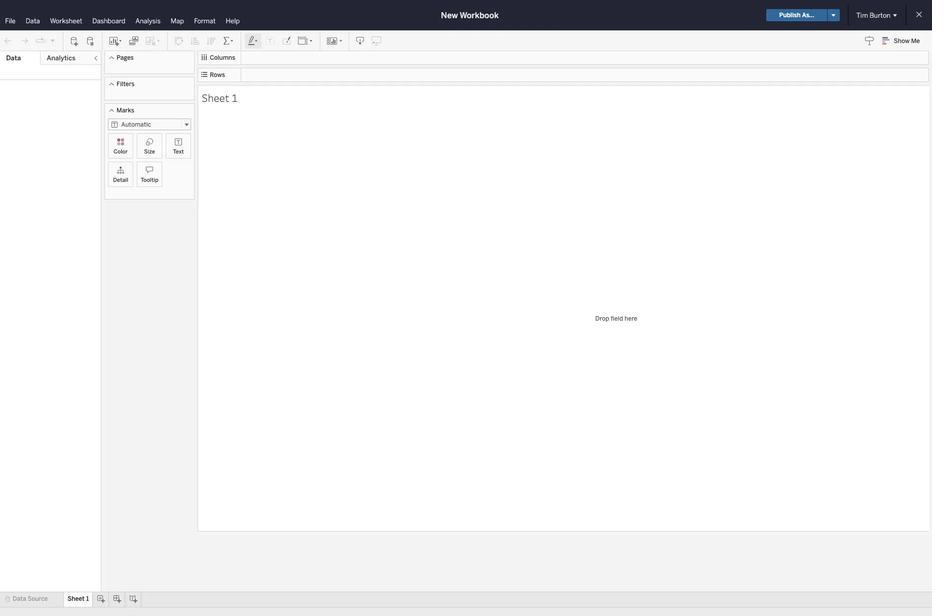 Task type: vqa. For each thing, say whether or not it's contained in the screenshot.
Duplicate ICON
yes



Task type: locate. For each thing, give the bounding box(es) containing it.
0 vertical spatial sheet 1
[[202, 91, 238, 105]]

sheet
[[202, 91, 229, 105], [68, 596, 85, 603]]

as...
[[802, 12, 815, 19]]

pages
[[117, 54, 134, 61]]

show labels image
[[265, 36, 275, 46]]

1 vertical spatial 1
[[86, 596, 89, 603]]

tooltip
[[141, 177, 158, 184]]

drop field here
[[596, 315, 638, 322]]

sheet right source on the bottom left of page
[[68, 596, 85, 603]]

rows
[[210, 71, 225, 79]]

data down undo icon
[[6, 54, 21, 62]]

0 horizontal spatial sheet
[[68, 596, 85, 603]]

new
[[441, 10, 458, 20]]

swap rows and columns image
[[174, 36, 184, 46]]

replay animation image right redo icon
[[35, 36, 46, 46]]

publish
[[779, 12, 801, 19]]

1
[[232, 91, 238, 105], [86, 596, 89, 603]]

show me
[[894, 38, 920, 45]]

analytics
[[47, 54, 75, 62]]

new data source image
[[69, 36, 80, 46]]

data left source on the bottom left of page
[[13, 596, 26, 603]]

sheet 1 down rows
[[202, 91, 238, 105]]

0 horizontal spatial sheet 1
[[68, 596, 89, 603]]

sheet 1 right source on the bottom left of page
[[68, 596, 89, 603]]

download image
[[355, 36, 366, 46]]

marks
[[117, 107, 134, 114]]

sheet 1
[[202, 91, 238, 105], [68, 596, 89, 603]]

dashboard
[[92, 17, 125, 25]]

1 right source on the bottom left of page
[[86, 596, 89, 603]]

drop
[[596, 315, 609, 322]]

replay animation image
[[35, 36, 46, 46], [50, 37, 56, 43]]

0 vertical spatial sheet
[[202, 91, 229, 105]]

format
[[194, 17, 216, 25]]

sheet down rows
[[202, 91, 229, 105]]

text
[[173, 149, 184, 155]]

publish as... button
[[767, 9, 827, 21]]

1 horizontal spatial replay animation image
[[50, 37, 56, 43]]

file
[[5, 17, 16, 25]]

color
[[114, 149, 128, 155]]

sort descending image
[[206, 36, 216, 46]]

me
[[911, 38, 920, 45]]

1 vertical spatial sheet 1
[[68, 596, 89, 603]]

data up redo icon
[[26, 17, 40, 25]]

1 down columns at the top left of the page
[[232, 91, 238, 105]]

map
[[171, 17, 184, 25]]

show
[[894, 38, 910, 45]]

1 horizontal spatial 1
[[232, 91, 238, 105]]

0 horizontal spatial 1
[[86, 596, 89, 603]]

sort ascending image
[[190, 36, 200, 46]]

replay animation image up analytics
[[50, 37, 56, 43]]

tim burton
[[857, 11, 891, 19]]

data
[[26, 17, 40, 25], [6, 54, 21, 62], [13, 596, 26, 603]]

0 horizontal spatial replay animation image
[[35, 36, 46, 46]]

1 horizontal spatial sheet
[[202, 91, 229, 105]]



Task type: describe. For each thing, give the bounding box(es) containing it.
totals image
[[223, 36, 235, 46]]

duplicate image
[[129, 36, 139, 46]]

2 vertical spatial data
[[13, 596, 26, 603]]

workbook
[[460, 10, 499, 20]]

to use edit in desktop, save the workbook outside of personal space image
[[372, 36, 382, 46]]

show/hide cards image
[[327, 36, 343, 46]]

0 vertical spatial data
[[26, 17, 40, 25]]

help
[[226, 17, 240, 25]]

format workbook image
[[281, 36, 292, 46]]

data source
[[13, 596, 48, 603]]

new worksheet image
[[108, 36, 123, 46]]

highlight image
[[247, 36, 259, 46]]

data guide image
[[865, 35, 875, 46]]

tim
[[857, 11, 868, 19]]

clear sheet image
[[145, 36, 161, 46]]

publish as...
[[779, 12, 815, 19]]

source
[[28, 596, 48, 603]]

analysis
[[136, 17, 161, 25]]

worksheet
[[50, 17, 82, 25]]

field
[[611, 315, 623, 322]]

0 vertical spatial 1
[[232, 91, 238, 105]]

here
[[625, 315, 638, 322]]

columns
[[210, 54, 235, 61]]

undo image
[[3, 36, 13, 46]]

size
[[144, 149, 155, 155]]

show me button
[[878, 33, 929, 49]]

fit image
[[298, 36, 314, 46]]

collapse image
[[93, 55, 99, 61]]

1 vertical spatial sheet
[[68, 596, 85, 603]]

filters
[[117, 81, 135, 88]]

burton
[[870, 11, 891, 19]]

1 horizontal spatial sheet 1
[[202, 91, 238, 105]]

1 vertical spatial data
[[6, 54, 21, 62]]

pause auto updates image
[[86, 36, 96, 46]]

detail
[[113, 177, 128, 184]]

redo image
[[19, 36, 29, 46]]

new workbook
[[441, 10, 499, 20]]



